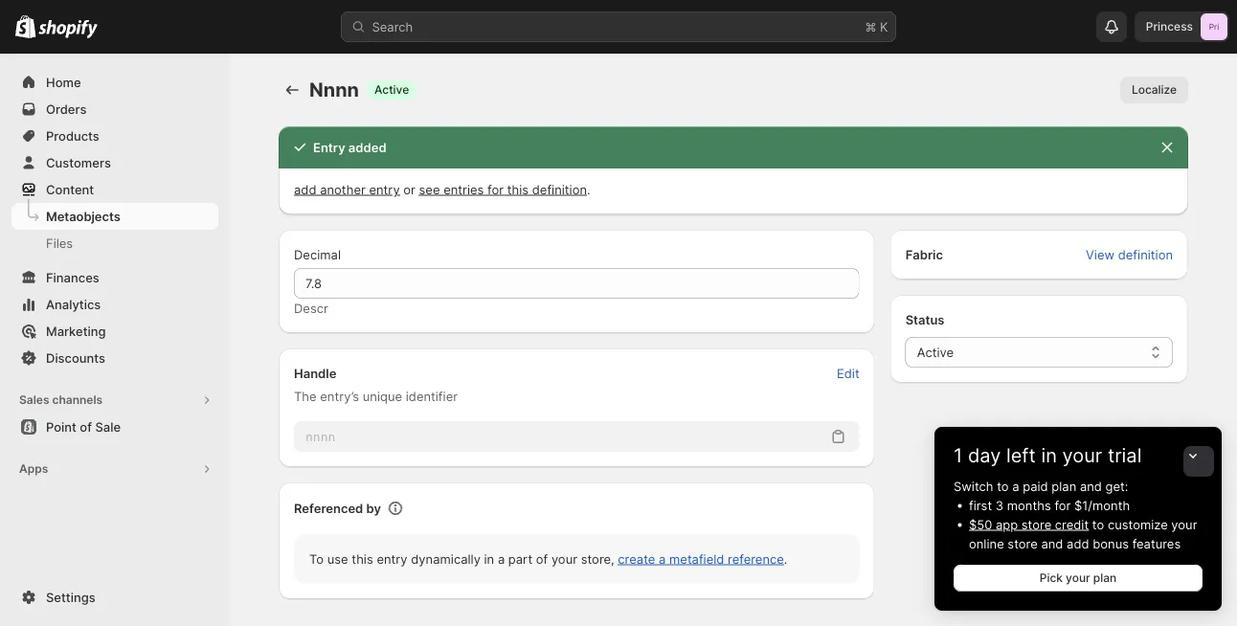 Task type: describe. For each thing, give the bounding box(es) containing it.
add inside to customize your online store and add bonus features
[[1067, 536, 1089, 551]]

of inside button
[[80, 419, 92, 434]]

orders
[[46, 102, 87, 116]]

bonus
[[1093, 536, 1129, 551]]

handle
[[294, 366, 336, 381]]

first 3 months for $1/month
[[969, 498, 1130, 513]]

point of sale
[[46, 419, 121, 434]]

pick your plan link
[[954, 565, 1203, 592]]

active for status
[[917, 345, 954, 360]]

$50 app store credit
[[969, 517, 1089, 532]]

1 day left in your trial
[[954, 444, 1142, 467]]

files link
[[11, 230, 218, 257]]

k
[[880, 19, 888, 34]]

first
[[969, 498, 992, 513]]

see entries for this definition link
[[419, 182, 587, 197]]

your inside pick your plan link
[[1066, 571, 1090, 585]]

to inside to customize your online store and add bonus features
[[1093, 517, 1104, 532]]

point of sale button
[[0, 414, 230, 441]]

store inside to customize your online store and add bonus features
[[1008, 536, 1038, 551]]

search
[[372, 19, 413, 34]]

another
[[320, 182, 366, 197]]

point
[[46, 419, 77, 434]]

discounts
[[46, 351, 105, 365]]

0 vertical spatial plan
[[1052, 479, 1077, 494]]

0 horizontal spatial shopify image
[[15, 15, 36, 38]]

home
[[46, 75, 81, 90]]

edit button
[[826, 360, 871, 387]]

part
[[508, 552, 533, 566]]

fabric
[[906, 247, 943, 262]]

descr
[[294, 301, 328, 316]]

status
[[906, 312, 945, 327]]

content
[[46, 182, 94, 197]]

and for store
[[1041, 536, 1063, 551]]

metaobjects link
[[11, 203, 218, 230]]

products link
[[11, 123, 218, 149]]

0 vertical spatial store
[[1022, 517, 1052, 532]]

1 horizontal spatial a
[[659, 552, 666, 566]]

0 vertical spatial add
[[294, 182, 316, 197]]

localize link
[[1120, 77, 1188, 103]]

3
[[996, 498, 1004, 513]]

0 horizontal spatial to
[[997, 479, 1009, 494]]

1 day left in your trial button
[[935, 427, 1222, 467]]

switch to a paid plan and get:
[[954, 479, 1128, 494]]

unique
[[363, 389, 402, 404]]

princess image
[[1201, 13, 1228, 40]]

analytics
[[46, 297, 101, 312]]

pick
[[1040, 571, 1063, 585]]

add another entry or see entries for this definition .
[[294, 182, 591, 197]]

0 horizontal spatial in
[[484, 552, 494, 566]]

marketing
[[46, 324, 106, 339]]

and for plan
[[1080, 479, 1102, 494]]

to
[[309, 552, 324, 566]]

sale
[[95, 419, 121, 434]]

entry
[[313, 140, 345, 155]]

files
[[46, 236, 73, 250]]

products
[[46, 128, 99, 143]]

view definition
[[1086, 247, 1173, 262]]

for inside 1 day left in your trial element
[[1055, 498, 1071, 513]]

apps button
[[11, 456, 218, 483]]

customize
[[1108, 517, 1168, 532]]

your left store,
[[552, 552, 577, 566]]

get:
[[1106, 479, 1128, 494]]

0 horizontal spatial this
[[352, 552, 373, 566]]

referenced
[[294, 501, 363, 516]]

$50 app store credit link
[[969, 517, 1089, 532]]

create a metafield reference link
[[618, 552, 784, 566]]

customers link
[[11, 149, 218, 176]]

0 horizontal spatial a
[[498, 552, 505, 566]]

0 vertical spatial this
[[507, 182, 529, 197]]

the
[[294, 389, 317, 404]]

1 horizontal spatial shopify image
[[39, 20, 98, 39]]

features
[[1133, 536, 1181, 551]]

switch
[[954, 479, 994, 494]]

princess
[[1146, 20, 1193, 34]]

metafield
[[669, 552, 724, 566]]

0 vertical spatial definition
[[532, 182, 587, 197]]

finances
[[46, 270, 99, 285]]

use
[[327, 552, 348, 566]]



Task type: locate. For each thing, give the bounding box(es) containing it.
view definition link
[[1075, 241, 1185, 268]]

1 vertical spatial store
[[1008, 536, 1038, 551]]

to use this entry dynamically in a part of your store, create a metafield reference .
[[309, 552, 788, 566]]

orders link
[[11, 96, 218, 123]]

to
[[997, 479, 1009, 494], [1093, 517, 1104, 532]]

1
[[954, 444, 963, 467]]

in
[[1041, 444, 1057, 467], [484, 552, 494, 566]]

add
[[294, 182, 316, 197], [1067, 536, 1089, 551]]

store,
[[581, 552, 615, 566]]

edit
[[837, 366, 860, 381]]

active
[[374, 83, 409, 97], [917, 345, 954, 360]]

0 vertical spatial in
[[1041, 444, 1057, 467]]

plan up first 3 months for $1/month
[[1052, 479, 1077, 494]]

customers
[[46, 155, 111, 170]]

by
[[366, 501, 381, 516]]

of right part
[[536, 552, 548, 566]]

your right pick
[[1066, 571, 1090, 585]]

1 horizontal spatial for
[[1055, 498, 1071, 513]]

0 vertical spatial to
[[997, 479, 1009, 494]]

add left "another"
[[294, 182, 316, 197]]

point of sale link
[[11, 414, 218, 441]]

add another entry link
[[294, 182, 400, 197]]

$1/month
[[1075, 498, 1130, 513]]

0 horizontal spatial add
[[294, 182, 316, 197]]

⌘ k
[[865, 19, 888, 34]]

dynamically
[[411, 552, 481, 566]]

0 vertical spatial entry
[[369, 182, 400, 197]]

1 vertical spatial definition
[[1118, 247, 1173, 262]]

or
[[403, 182, 416, 197]]

1 horizontal spatial active
[[917, 345, 954, 360]]

entries
[[444, 182, 484, 197]]

.
[[587, 182, 591, 197], [784, 552, 788, 566]]

0 vertical spatial active
[[374, 83, 409, 97]]

1 vertical spatial of
[[536, 552, 548, 566]]

entry's
[[320, 389, 359, 404]]

for
[[487, 182, 504, 197], [1055, 498, 1071, 513]]

1 vertical spatial to
[[1093, 517, 1104, 532]]

settings
[[46, 590, 95, 605]]

a
[[1012, 479, 1020, 494], [498, 552, 505, 566], [659, 552, 666, 566]]

0 vertical spatial for
[[487, 182, 504, 197]]

your
[[1063, 444, 1103, 467], [1172, 517, 1198, 532], [552, 552, 577, 566], [1066, 571, 1090, 585]]

this
[[507, 182, 529, 197], [352, 552, 373, 566]]

0 horizontal spatial plan
[[1052, 479, 1077, 494]]

analytics link
[[11, 291, 218, 318]]

1 day left in your trial element
[[935, 477, 1222, 611]]

1 vertical spatial active
[[917, 345, 954, 360]]

1 vertical spatial .
[[784, 552, 788, 566]]

in inside dropdown button
[[1041, 444, 1057, 467]]

0 horizontal spatial active
[[374, 83, 409, 97]]

this right use
[[352, 552, 373, 566]]

discounts link
[[11, 345, 218, 372]]

months
[[1007, 498, 1051, 513]]

channels
[[52, 393, 103, 407]]

paid
[[1023, 479, 1048, 494]]

to customize your online store and add bonus features
[[969, 517, 1198, 551]]

1 vertical spatial entry
[[377, 552, 408, 566]]

finances link
[[11, 264, 218, 291]]

marketing link
[[11, 318, 218, 345]]

1 horizontal spatial to
[[1093, 517, 1104, 532]]

entry
[[369, 182, 400, 197], [377, 552, 408, 566]]

active down status
[[917, 345, 954, 360]]

1 horizontal spatial of
[[536, 552, 548, 566]]

1 horizontal spatial and
[[1080, 479, 1102, 494]]

plan down 'bonus'
[[1093, 571, 1117, 585]]

store
[[1022, 517, 1052, 532], [1008, 536, 1038, 551]]

nnnn
[[309, 78, 359, 102]]

day
[[968, 444, 1001, 467]]

entry left or on the top of the page
[[369, 182, 400, 197]]

0 horizontal spatial .
[[587, 182, 591, 197]]

to down $1/month
[[1093, 517, 1104, 532]]

your inside to customize your online store and add bonus features
[[1172, 517, 1198, 532]]

entry added
[[313, 140, 387, 155]]

and down 'credit'
[[1041, 536, 1063, 551]]

a left paid
[[1012, 479, 1020, 494]]

a right the create on the bottom of page
[[659, 552, 666, 566]]

None text field
[[294, 268, 860, 299], [294, 421, 825, 452], [294, 268, 860, 299], [294, 421, 825, 452]]

add down 'credit'
[[1067, 536, 1089, 551]]

for up 'credit'
[[1055, 498, 1071, 513]]

1 vertical spatial in
[[484, 552, 494, 566]]

in left part
[[484, 552, 494, 566]]

0 horizontal spatial and
[[1041, 536, 1063, 551]]

active right nnnn
[[374, 83, 409, 97]]

0 horizontal spatial for
[[487, 182, 504, 197]]

sales
[[19, 393, 49, 407]]

store down months
[[1022, 517, 1052, 532]]

⌘
[[865, 19, 877, 34]]

entry left dynamically
[[377, 552, 408, 566]]

$50
[[969, 517, 992, 532]]

of left the sale
[[80, 419, 92, 434]]

home link
[[11, 69, 218, 96]]

left
[[1006, 444, 1036, 467]]

your left trial
[[1063, 444, 1103, 467]]

1 vertical spatial plan
[[1093, 571, 1117, 585]]

online
[[969, 536, 1004, 551]]

and
[[1080, 479, 1102, 494], [1041, 536, 1063, 551]]

1 horizontal spatial this
[[507, 182, 529, 197]]

your up the features
[[1172, 517, 1198, 532]]

1 horizontal spatial in
[[1041, 444, 1057, 467]]

1 horizontal spatial .
[[784, 552, 788, 566]]

0 vertical spatial .
[[587, 182, 591, 197]]

1 vertical spatial and
[[1041, 536, 1063, 551]]

app
[[996, 517, 1018, 532]]

0 vertical spatial and
[[1080, 479, 1102, 494]]

1 horizontal spatial add
[[1067, 536, 1089, 551]]

0 vertical spatial of
[[80, 419, 92, 434]]

decimal
[[294, 247, 341, 262]]

0 horizontal spatial of
[[80, 419, 92, 434]]

trial
[[1108, 444, 1142, 467]]

shopify image
[[15, 15, 36, 38], [39, 20, 98, 39]]

and inside to customize your online store and add bonus features
[[1041, 536, 1063, 551]]

0 horizontal spatial definition
[[532, 182, 587, 197]]

sales channels
[[19, 393, 103, 407]]

and up $1/month
[[1080, 479, 1102, 494]]

1 vertical spatial for
[[1055, 498, 1071, 513]]

apps
[[19, 462, 48, 476]]

pick your plan
[[1040, 571, 1117, 585]]

to up 3
[[997, 479, 1009, 494]]

for right entries
[[487, 182, 504, 197]]

content link
[[11, 176, 218, 203]]

see
[[419, 182, 440, 197]]

identifier
[[406, 389, 458, 404]]

1 horizontal spatial plan
[[1093, 571, 1117, 585]]

view
[[1086, 247, 1115, 262]]

store down $50 app store credit
[[1008, 536, 1038, 551]]

a left part
[[498, 552, 505, 566]]

1 horizontal spatial definition
[[1118, 247, 1173, 262]]

2 horizontal spatial a
[[1012, 479, 1020, 494]]

active for nnnn
[[374, 83, 409, 97]]

referenced by
[[294, 501, 381, 516]]

in right the left
[[1041, 444, 1057, 467]]

1 vertical spatial add
[[1067, 536, 1089, 551]]

this right entries
[[507, 182, 529, 197]]

settings link
[[11, 584, 218, 611]]

your inside 1 day left in your trial dropdown button
[[1063, 444, 1103, 467]]

credit
[[1055, 517, 1089, 532]]

added
[[348, 140, 387, 155]]

metaobjects
[[46, 209, 120, 224]]

sales channels button
[[11, 387, 218, 414]]

plan
[[1052, 479, 1077, 494], [1093, 571, 1117, 585]]

1 vertical spatial this
[[352, 552, 373, 566]]

handle the entry's unique identifier
[[294, 366, 458, 404]]

reference
[[728, 552, 784, 566]]



Task type: vqa. For each thing, say whether or not it's contained in the screenshot.
Orders
yes



